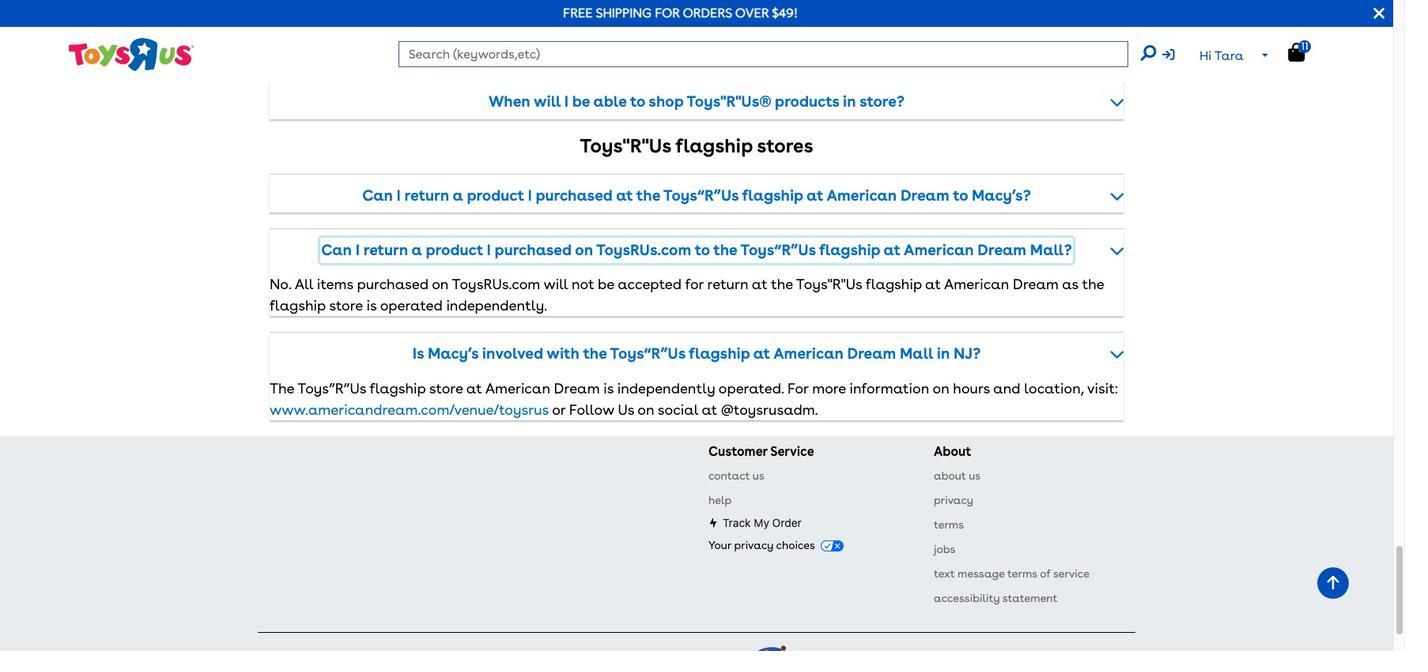 Task type: describe. For each thing, give the bounding box(es) containing it.
flagship inside is macy's involved with the toys"r"us flagship at american dream mall in nj? link
[[689, 345, 750, 363]]

toys"r"us
[[298, 380, 366, 397]]

0 vertical spatial privacy
[[934, 494, 974, 507]]

nj?
[[954, 345, 981, 363]]

toys"r"us inside no. all items purchased on toysrus.com will not be accepted for return at the toys"r"us flagship at american dream as the flagship store is operated independently.
[[797, 276, 863, 293]]

mall
[[900, 345, 934, 363]]

customer
[[709, 444, 768, 460]]

purchased inside no. all items purchased on toysrus.com will not be accepted for return at the toys"r"us flagship at american dream as the flagship store is operated independently.
[[357, 276, 429, 293]]

11
[[1302, 40, 1309, 52]]

0 vertical spatial in
[[843, 93, 857, 111]]

1 vertical spatial to
[[953, 186, 969, 205]]

accepted
[[618, 276, 682, 293]]

flagship inside the toys"r"us flagship store at american dream is independently operated. for more information on hours and location, visit: www.americandream.com/venue/toysrus or follow us on social at @toysrusadm.
[[370, 380, 426, 397]]

dream inside no. all items purchased on toysrus.com will not be accepted for return at the toys"r"us flagship at american dream as the flagship store is operated independently.
[[1013, 276, 1059, 293]]

11 link
[[1289, 40, 1322, 62]]

sign in image
[[1163, 48, 1175, 61]]

customer service
[[709, 444, 815, 460]]

free shipping for orders over $49!
[[563, 6, 798, 21]]

toys"r"us®
[[687, 93, 772, 111]]

when will i be able to shop toys"r"us® products in store?
[[489, 93, 905, 111]]

tara
[[1215, 48, 1244, 63]]

over
[[736, 6, 769, 21]]

@toysrusadm.
[[721, 402, 819, 418]]

track my order button
[[709, 516, 802, 530]]

store?
[[860, 93, 905, 111]]

information
[[850, 380, 930, 397]]

terms link
[[934, 519, 964, 532]]

will inside no. all items purchased on toysrus.com will not be accepted for return at the toys"r"us flagship at american dream as the flagship store is operated independently.
[[544, 276, 568, 293]]

of
[[1040, 568, 1051, 581]]

hi
[[1200, 48, 1212, 63]]

is
[[413, 345, 424, 363]]

store inside the toys"r"us flagship store at american dream is independently operated. for more information on hours and location, visit: www.americandream.com/venue/toysrus or follow us on social at @toysrusadm.
[[429, 380, 463, 397]]

can i return a product i purchased at the toys"r"us flagship at american dream to macy's? link
[[270, 183, 1124, 208]]

$49!
[[772, 6, 798, 21]]

your privacy choices link
[[709, 539, 844, 552]]

product for at
[[467, 186, 524, 205]]

macy's
[[428, 345, 479, 363]]

jobs
[[934, 543, 956, 556]]

is inside the toys"r"us flagship store at american dream is independently operated. for more information on hours and location, visit: www.americandream.com/venue/toysrus or follow us on social at @toysrusadm.
[[604, 380, 614, 397]]

no. all items purchased on toysrus.com will not be accepted for return at the toys"r"us flagship at american dream as the flagship store is operated independently.
[[270, 276, 1105, 314]]

message
[[958, 568, 1005, 581]]

can i return a product i purchased on toysrus.com to the toys"r"us flagship at american dream mall? link
[[270, 238, 1124, 263]]

service
[[1054, 568, 1090, 581]]

my
[[754, 516, 770, 530]]

can i return a product i purchased at the toys"r"us flagship at american dream to macy's?
[[362, 186, 1032, 205]]

is macy's involved with the toys"r"us flagship at american dream mall in nj? link
[[270, 342, 1124, 367]]

flagship inside can i return a product i purchased at the toys"r"us flagship at american dream to macy's? link
[[743, 186, 804, 205]]

toys r us image
[[68, 37, 194, 72]]

www.americandream.com/venue/toysrus
[[270, 402, 549, 418]]

and
[[994, 380, 1021, 397]]

can for can i return a product i purchased on toysrus.com to the toys"r"us flagship at american dream mall?
[[321, 241, 352, 259]]

on right us
[[638, 402, 655, 418]]

free
[[563, 6, 593, 21]]

your
[[709, 539, 732, 552]]

text message terms of service
[[934, 568, 1090, 581]]

american inside no. all items purchased on toysrus.com will not be accepted for return at the toys"r"us flagship at american dream as the flagship store is operated independently.
[[945, 276, 1010, 293]]

the toys"r"us flagship store at american dream is independently operated. for more information on hours and location, visit: www.americandream.com/venue/toysrus or follow us on social at @toysrusadm.
[[270, 380, 1119, 418]]

about
[[934, 470, 967, 482]]

operated.
[[719, 380, 784, 397]]

visit:
[[1088, 380, 1119, 397]]

text message terms of service link
[[934, 568, 1090, 581]]

contact
[[709, 470, 750, 482]]

not
[[572, 276, 595, 293]]

dream up information
[[848, 345, 897, 363]]

toys"r"us flagship stores
[[580, 134, 814, 157]]

text
[[934, 568, 955, 581]]

shopping bag image
[[1289, 43, 1305, 62]]

www.americandream.com/venue/toysrus link
[[270, 402, 549, 418]]

american inside is macy's involved with the toys"r"us flagship at american dream mall in nj? link
[[774, 345, 844, 363]]

able
[[594, 93, 627, 111]]

orders
[[683, 6, 733, 21]]

american inside the toys"r"us flagship store at american dream is independently operated. for more information on hours and location, visit: www.americandream.com/venue/toysrus or follow us on social at @toysrusadm.
[[486, 380, 551, 397]]

american inside can i return a product i purchased on toysrus.com to the toys"r"us flagship at american dream mall? link
[[904, 241, 974, 259]]

store inside no. all items purchased on toysrus.com will not be accepted for return at the toys"r"us flagship at american dream as the flagship store is operated independently.
[[329, 298, 363, 314]]

accessibility statement link
[[934, 592, 1058, 605]]

2 vertical spatial toys"r"us
[[610, 345, 686, 363]]

0 horizontal spatial to
[[630, 93, 646, 111]]

return for can i return a product i purchased at the toys"r"us flagship at american dream to macy's?
[[405, 186, 449, 205]]

dream left macy's?
[[901, 186, 950, 205]]

privacy choices icon image
[[821, 541, 844, 552]]

your privacy choices
[[709, 539, 818, 552]]

about
[[934, 444, 972, 460]]

products
[[775, 93, 840, 111]]

or
[[552, 402, 566, 418]]

order
[[773, 516, 802, 530]]

flagship inside can i return a product i purchased on toysrus.com to the toys"r"us flagship at american dream mall? link
[[820, 241, 881, 259]]

for
[[685, 276, 704, 293]]

involved
[[482, 345, 544, 363]]

1 horizontal spatial in
[[937, 345, 950, 363]]

contact us
[[709, 470, 765, 482]]

track my order
[[723, 516, 802, 530]]

independently
[[618, 380, 716, 397]]

on up not
[[575, 241, 593, 259]]

mall?
[[1031, 241, 1073, 259]]

us for about
[[969, 470, 981, 482]]

be inside when will i be able to shop toys"r"us® products in store? link
[[573, 93, 590, 111]]



Task type: vqa. For each thing, say whether or not it's contained in the screenshot.
ToysRUs.com to the bottom
yes



Task type: locate. For each thing, give the bounding box(es) containing it.
1 horizontal spatial us
[[969, 470, 981, 482]]

us
[[753, 470, 765, 482], [969, 470, 981, 482]]

macy's?
[[972, 186, 1032, 205]]

is macy's involved with the toys"r"us flagship at american dream mall in nj?
[[413, 345, 981, 363]]

to right able
[[630, 93, 646, 111]]

shop
[[649, 93, 684, 111]]

privacy link
[[934, 494, 974, 507]]

0 horizontal spatial be
[[573, 93, 590, 111]]

help
[[709, 494, 732, 507]]

product
[[467, 186, 524, 205], [426, 241, 483, 259]]

at
[[616, 186, 633, 205], [807, 186, 824, 205], [884, 241, 901, 259], [752, 276, 768, 293], [926, 276, 941, 293], [754, 345, 770, 363], [467, 380, 482, 397], [702, 402, 718, 418]]

1 vertical spatial be
[[598, 276, 615, 293]]

2 vertical spatial to
[[695, 241, 710, 259]]

2 horizontal spatial to
[[953, 186, 969, 205]]

be
[[573, 93, 590, 111], [598, 276, 615, 293]]

1 horizontal spatial toysrus.com
[[597, 241, 692, 259]]

american inside can i return a product i purchased at the toys"r"us flagship at american dream to macy's? link
[[827, 186, 897, 205]]

hi tara button
[[1163, 41, 1279, 71]]

toys"r"us
[[664, 186, 739, 205], [741, 241, 816, 259], [610, 345, 686, 363]]

toysrus.com inside no. all items purchased on toysrus.com will not be accepted for return at the toys"r"us flagship at american dream as the flagship store is operated independently.
[[452, 276, 541, 293]]

is
[[367, 298, 377, 314], [604, 380, 614, 397]]

i inside when will i be able to shop toys"r"us® products in store? link
[[565, 93, 569, 111]]

1 vertical spatial toys"r"us
[[741, 241, 816, 259]]

Enter Keyword or Item No. search field
[[399, 41, 1129, 67]]

0 horizontal spatial privacy
[[735, 539, 774, 552]]

items
[[317, 276, 353, 293]]

return
[[405, 186, 449, 205], [364, 241, 408, 259], [708, 276, 749, 293]]

be inside no. all items purchased on toysrus.com will not be accepted for return at the toys"r"us flagship at american dream as the flagship store is operated independently.
[[598, 276, 615, 293]]

is up follow
[[604, 380, 614, 397]]

0 horizontal spatial a
[[412, 241, 422, 259]]

store
[[329, 298, 363, 314], [429, 380, 463, 397]]

is left operated
[[367, 298, 377, 314]]

purchased for on
[[495, 241, 572, 259]]

0 vertical spatial toys"r"us
[[664, 186, 739, 205]]

1 horizontal spatial to
[[695, 241, 710, 259]]

0 horizontal spatial terms
[[934, 519, 964, 532]]

0 horizontal spatial is
[[367, 298, 377, 314]]

2 vertical spatial return
[[708, 276, 749, 293]]

help link
[[709, 494, 732, 507]]

1 vertical spatial toys"r"us
[[797, 276, 863, 293]]

accessibility
[[934, 592, 1000, 605]]

toysrus.com up accepted on the top of the page
[[597, 241, 692, 259]]

privacy
[[934, 494, 974, 507], [735, 539, 774, 552]]

shipping
[[596, 6, 652, 21]]

dream inside the toys"r"us flagship store at american dream is independently operated. for more information on hours and location, visit: www.americandream.com/venue/toysrus or follow us on social at @toysrusadm.
[[554, 380, 600, 397]]

follow
[[569, 402, 615, 418]]

i
[[565, 93, 569, 111], [397, 186, 401, 205], [528, 186, 532, 205], [356, 241, 360, 259], [487, 241, 491, 259]]

0 vertical spatial product
[[467, 186, 524, 205]]

dream left "as"
[[1013, 276, 1059, 293]]

jobs link
[[934, 543, 956, 556]]

us right about
[[969, 470, 981, 482]]

0 vertical spatial return
[[405, 186, 449, 205]]

can for can i return a product i purchased at the toys"r"us flagship at american dream to macy's?
[[362, 186, 393, 205]]

1 vertical spatial return
[[364, 241, 408, 259]]

can
[[362, 186, 393, 205], [321, 241, 352, 259]]

terms up jobs
[[934, 519, 964, 532]]

will left not
[[544, 276, 568, 293]]

1 vertical spatial purchased
[[495, 241, 572, 259]]

2 vertical spatial purchased
[[357, 276, 429, 293]]

service
[[771, 444, 815, 460]]

0 vertical spatial will
[[534, 93, 561, 111]]

0 vertical spatial to
[[630, 93, 646, 111]]

on left hours
[[933, 380, 950, 397]]

a for can i return a product i purchased at the toys"r"us flagship at american dream to macy's?
[[453, 186, 463, 205]]

0 horizontal spatial store
[[329, 298, 363, 314]]

0 horizontal spatial toys"r"us
[[580, 134, 672, 157]]

close button image
[[1374, 5, 1385, 22]]

0 horizontal spatial toysrus.com
[[452, 276, 541, 293]]

1 horizontal spatial store
[[429, 380, 463, 397]]

privacy down track my order button
[[735, 539, 774, 552]]

privacy down about us link
[[934, 494, 974, 507]]

hours
[[954, 380, 990, 397]]

when
[[489, 93, 531, 111]]

1 vertical spatial product
[[426, 241, 483, 259]]

0 horizontal spatial can
[[321, 241, 352, 259]]

about us link
[[934, 470, 981, 482]]

1 horizontal spatial can
[[362, 186, 393, 205]]

us
[[618, 402, 635, 418]]

more
[[813, 380, 846, 397]]

the
[[270, 380, 294, 397]]

toysrus.com
[[597, 241, 692, 259], [452, 276, 541, 293]]

dream up follow
[[554, 380, 600, 397]]

0 vertical spatial store
[[329, 298, 363, 314]]

be left able
[[573, 93, 590, 111]]

0 vertical spatial terms
[[934, 519, 964, 532]]

0 vertical spatial toysrus.com
[[597, 241, 692, 259]]

1 horizontal spatial privacy
[[934, 494, 974, 507]]

store down macy's
[[429, 380, 463, 397]]

on
[[575, 241, 593, 259], [432, 276, 449, 293], [933, 380, 950, 397], [638, 402, 655, 418]]

american
[[827, 186, 897, 205], [904, 241, 974, 259], [945, 276, 1010, 293], [774, 345, 844, 363], [486, 380, 551, 397]]

toysrus.com up independently.
[[452, 276, 541, 293]]

return for can i return a product i purchased on toysrus.com to the toys"r"us flagship at american dream mall?
[[364, 241, 408, 259]]

0 vertical spatial can
[[362, 186, 393, 205]]

purchased for at
[[536, 186, 613, 205]]

accessibility statement
[[934, 592, 1058, 605]]

will inside when will i be able to shop toys"r"us® products in store? link
[[534, 93, 561, 111]]

purchased
[[536, 186, 613, 205], [495, 241, 572, 259], [357, 276, 429, 293]]

to left macy's?
[[953, 186, 969, 205]]

1 horizontal spatial toys"r"us
[[797, 276, 863, 293]]

1 horizontal spatial be
[[598, 276, 615, 293]]

social
[[658, 402, 699, 418]]

1 vertical spatial terms
[[1008, 568, 1038, 581]]

location,
[[1025, 380, 1084, 397]]

operated
[[380, 298, 443, 314]]

1 vertical spatial toysrus.com
[[452, 276, 541, 293]]

1 horizontal spatial is
[[604, 380, 614, 397]]

flagship
[[676, 134, 753, 157], [743, 186, 804, 205], [820, 241, 881, 259], [866, 276, 922, 293], [270, 298, 326, 314], [689, 345, 750, 363], [370, 380, 426, 397]]

can i return a product i purchased on toysrus.com to the toys"r"us flagship at american dream mall?
[[321, 241, 1073, 259]]

all
[[295, 276, 313, 293]]

0 vertical spatial is
[[367, 298, 377, 314]]

dream left 'mall?'
[[978, 241, 1027, 259]]

terms left of
[[1008, 568, 1038, 581]]

None search field
[[399, 41, 1156, 67]]

contact us link
[[709, 470, 765, 482]]

free shipping for orders over $49! link
[[563, 6, 798, 21]]

be right not
[[598, 276, 615, 293]]

when will i be able to shop toys"r"us® products in store? link
[[270, 90, 1124, 115]]

0 vertical spatial be
[[573, 93, 590, 111]]

in left nj?
[[937, 345, 950, 363]]

for
[[655, 6, 680, 21]]

1 us from the left
[[753, 470, 765, 482]]

is inside no. all items purchased on toysrus.com will not be accepted for return at the toys"r"us flagship at american dream as the flagship store is operated independently.
[[367, 298, 377, 314]]

0 vertical spatial a
[[453, 186, 463, 205]]

0 horizontal spatial in
[[843, 93, 857, 111]]

to up 'for'
[[695, 241, 710, 259]]

privacy inside your privacy choices link
[[735, 539, 774, 552]]

us down customer service
[[753, 470, 765, 482]]

choices
[[777, 539, 815, 552]]

0 horizontal spatial us
[[753, 470, 765, 482]]

1 horizontal spatial terms
[[1008, 568, 1038, 581]]

in left store?
[[843, 93, 857, 111]]

us for customer service
[[753, 470, 765, 482]]

1 vertical spatial can
[[321, 241, 352, 259]]

about us
[[934, 470, 981, 482]]

1 horizontal spatial a
[[453, 186, 463, 205]]

return inside no. all items purchased on toysrus.com will not be accepted for return at the toys"r"us flagship at american dream as the flagship store is operated independently.
[[708, 276, 749, 293]]

to
[[630, 93, 646, 111], [953, 186, 969, 205], [695, 241, 710, 259]]

1 vertical spatial a
[[412, 241, 422, 259]]

as
[[1063, 276, 1079, 293]]

0 vertical spatial purchased
[[536, 186, 613, 205]]

1 vertical spatial will
[[544, 276, 568, 293]]

a for can i return a product i purchased on toysrus.com to the toys"r"us flagship at american dream mall?
[[412, 241, 422, 259]]

1 vertical spatial in
[[937, 345, 950, 363]]

1 vertical spatial store
[[429, 380, 463, 397]]

on up operated
[[432, 276, 449, 293]]

independently.
[[447, 298, 548, 314]]

hi tara
[[1200, 48, 1244, 63]]

store down items
[[329, 298, 363, 314]]

on inside no. all items purchased on toysrus.com will not be accepted for return at the toys"r"us flagship at american dream as the flagship store is operated independently.
[[432, 276, 449, 293]]

1 vertical spatial is
[[604, 380, 614, 397]]

stores
[[757, 134, 814, 157]]

product for on
[[426, 241, 483, 259]]

1 vertical spatial privacy
[[735, 539, 774, 552]]

2 us from the left
[[969, 470, 981, 482]]

dream
[[901, 186, 950, 205], [978, 241, 1027, 259], [1013, 276, 1059, 293], [848, 345, 897, 363], [554, 380, 600, 397]]

no.
[[270, 276, 291, 293]]

in
[[843, 93, 857, 111], [937, 345, 950, 363]]

track
[[723, 516, 751, 530]]

statement
[[1003, 592, 1058, 605]]

will right when
[[534, 93, 561, 111]]

0 vertical spatial toys"r"us
[[580, 134, 672, 157]]

for
[[788, 380, 809, 397]]

with
[[547, 345, 580, 363]]



